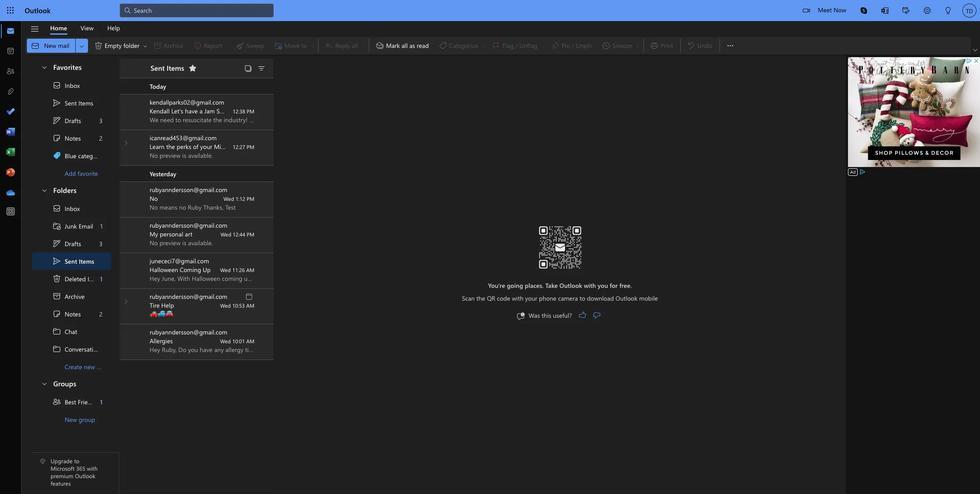 Task type: vqa. For each thing, say whether or not it's contained in the screenshot.
2nd Drafts from the bottom
yes



Task type: locate. For each thing, give the bounding box(es) containing it.
2  from the top
[[52, 239, 61, 248]]

1 vertical spatial microsoft
[[51, 465, 75, 473]]


[[52, 222, 61, 231]]

 drafts
[[52, 116, 81, 125], [52, 239, 81, 248]]

 for 
[[52, 116, 61, 125]]

2  from the top
[[52, 310, 61, 319]]

 button
[[853, 0, 875, 21]]

the inside "list box"
[[166, 143, 175, 151]]

email
[[79, 222, 93, 230]]

 left tire
[[122, 298, 129, 305]]

1  tree item from the top
[[32, 94, 111, 112]]

 tree item
[[32, 77, 111, 94], [32, 200, 111, 217]]

1 vertical spatial 
[[52, 275, 61, 283]]

application
[[0, 0, 980, 495]]

conversation
[[65, 345, 100, 354]]

message list no conversations selected list box
[[120, 78, 274, 494]]

0 horizontal spatial help
[[107, 24, 120, 32]]

 inside the favorites tree item
[[41, 64, 48, 71]]

no down my
[[150, 239, 158, 247]]


[[30, 24, 39, 34]]

add favorite
[[65, 169, 98, 178]]

2  drafts from the top
[[52, 239, 81, 248]]

ad
[[850, 169, 856, 175]]

 for favorites
[[41, 64, 48, 71]]

inbox for 
[[65, 81, 80, 90]]

add favorite tree item
[[32, 165, 111, 182]]

outlook link
[[25, 0, 51, 21]]

2  button from the top
[[122, 298, 129, 305]]

1 is from the top
[[182, 151, 186, 160]]

drafts inside favorites tree
[[65, 116, 81, 125]]

1  sent items from the top
[[52, 99, 93, 107]]

inbox down the favorites tree item
[[65, 81, 80, 90]]

 tree item up create
[[32, 341, 122, 358]]


[[882, 7, 889, 14]]

new inside tree item
[[65, 416, 77, 424]]

 button left learn on the top of the page
[[122, 140, 129, 147]]

Search for email, meetings, files and more. field
[[133, 6, 268, 15]]

archive
[[65, 292, 85, 301]]

drafts
[[65, 116, 81, 125], [65, 240, 81, 248]]

 drafts up blue
[[52, 116, 81, 125]]

2 1 from the top
[[100, 275, 103, 283]]

2  from the top
[[52, 204, 61, 213]]

your inside the message list no conversations selected "list box"
[[200, 143, 212, 151]]

 inbox up junk
[[52, 204, 80, 213]]

1 vertical spatial new
[[65, 416, 77, 424]]

1 select a conversation checkbox from the top
[[132, 100, 150, 114]]

3  button from the top
[[37, 376, 51, 392]]

1
[[100, 222, 103, 230], [100, 275, 103, 283], [100, 398, 103, 406]]

powerpoint image
[[6, 169, 15, 177]]

1 vertical spatial available.
[[188, 239, 213, 247]]

no preview is available. for art
[[150, 239, 213, 247]]

 inside the groups tree item
[[41, 381, 48, 388]]

1  inbox from the top
[[52, 81, 80, 90]]

 up 
[[52, 275, 61, 283]]

folder for 
[[123, 41, 139, 50]]

with right the 365
[[87, 465, 98, 473]]

sent up today
[[151, 63, 165, 72]]

was
[[529, 312, 540, 320]]

help up 🚗🚙🚘
[[161, 302, 174, 310]]

inbox inside favorites tree
[[65, 81, 80, 90]]

1 am from the top
[[246, 267, 254, 274]]

sent up  tree item
[[65, 257, 77, 266]]

 inside favorites tree
[[52, 134, 61, 143]]

am for rubyanndersson@gmail.com
[[246, 338, 254, 345]]

items down the favorites tree item
[[78, 99, 93, 107]]

2 rubyanndersson@gmail.com from the top
[[150, 221, 227, 230]]

0 vertical spatial  button
[[122, 140, 129, 147]]

1 horizontal spatial microsoft
[[214, 143, 240, 151]]

 new mail
[[31, 41, 69, 50]]

wed for 🚗🚙🚘
[[220, 302, 231, 309]]

 tree item for 
[[32, 112, 111, 129]]

folder left  dropdown button
[[123, 41, 139, 50]]

select a conversation checkbox down 🚗🚙🚘
[[132, 331, 150, 345]]

 down favorites
[[52, 99, 61, 107]]

0 vertical spatial  tree item
[[32, 77, 111, 94]]

 sent items down the favorites tree item
[[52, 99, 93, 107]]

1  from the top
[[52, 99, 61, 107]]

no for my personal art
[[150, 239, 158, 247]]

inbox
[[65, 81, 80, 90], [65, 204, 80, 213]]

0 horizontal spatial chat
[[65, 328, 77, 336]]

0 vertical spatial  inbox
[[52, 81, 80, 90]]

1  from the top
[[52, 81, 61, 90]]

0 vertical spatial your
[[200, 143, 212, 151]]

 notes up  chat
[[52, 310, 81, 319]]

 button left groups
[[37, 376, 51, 392]]

 drafts down junk
[[52, 239, 81, 248]]

 up  conversation history
[[52, 327, 61, 336]]

mobile
[[639, 294, 658, 303]]

inbox up  junk email
[[65, 204, 80, 213]]

 drafts inside tree
[[52, 239, 81, 248]]

0 vertical spatial  sent items
[[52, 99, 93, 107]]

2 inside favorites tree
[[99, 134, 103, 142]]

folder right new
[[97, 363, 113, 371]]

1 horizontal spatial with
[[512, 294, 524, 303]]

2  tree item from the top
[[32, 235, 111, 253]]

outlook inside banner
[[25, 6, 51, 15]]

2  sent items from the top
[[52, 257, 94, 266]]

1 vertical spatial  tree item
[[32, 305, 111, 323]]

code
[[497, 294, 510, 303]]

 left groups
[[41, 381, 48, 388]]

2  tree item from the top
[[32, 200, 111, 217]]

0 vertical spatial 
[[52, 99, 61, 107]]

chat inside  chat
[[65, 328, 77, 336]]

1 vertical spatial 
[[52, 239, 61, 248]]

mail image
[[6, 27, 15, 36]]

12:38
[[233, 108, 245, 115]]

 button inside folders tree item
[[37, 182, 51, 199]]

 tree item for 
[[32, 235, 111, 253]]

1 vertical spatial notes
[[65, 310, 81, 318]]

1 select a conversation checkbox from the top
[[132, 136, 150, 150]]

2 notes from the top
[[65, 310, 81, 318]]

word image
[[6, 128, 15, 137]]

message list section
[[120, 56, 274, 494]]

no left the means
[[150, 203, 158, 212]]

1 vertical spatial  tree item
[[32, 235, 111, 253]]


[[31, 41, 40, 50]]

drafts for 
[[65, 240, 81, 248]]

is down art
[[182, 239, 186, 247]]

microsoft inside upgrade to microsoft 365 with premium outlook features
[[51, 465, 75, 473]]

1 inside  tree item
[[100, 398, 103, 406]]

 right empty at top
[[143, 43, 148, 49]]

 notes up blue
[[52, 134, 81, 143]]

free.
[[620, 282, 632, 290]]

you
[[598, 282, 608, 290]]

3 for 
[[99, 116, 103, 125]]

outlook right premium
[[75, 473, 95, 480]]

allergies
[[150, 337, 173, 346]]

microsoft
[[214, 143, 240, 151], [51, 465, 75, 473]]

1  tree item from the top
[[32, 112, 111, 129]]

0 vertical spatial the
[[166, 143, 175, 151]]

folder
[[123, 41, 139, 50], [97, 363, 113, 371]]

 down the  new mail
[[41, 64, 48, 71]]

1 2 from the top
[[99, 134, 103, 142]]

your right of
[[200, 143, 212, 151]]

preview for personal
[[160, 239, 181, 247]]

0 vertical spatial with
[[584, 282, 596, 290]]

notes inside favorites tree
[[65, 134, 81, 142]]

0 vertical spatial sent
[[151, 63, 165, 72]]

notes up  'tree item'
[[65, 134, 81, 142]]

10:53
[[232, 302, 245, 309]]

with
[[584, 282, 596, 290], [512, 294, 524, 303], [87, 465, 98, 473]]

select a conversation checkbox down my
[[132, 259, 150, 273]]

1 vertical spatial 
[[52, 204, 61, 213]]

drafts for 
[[65, 116, 81, 125]]

kendall
[[150, 107, 170, 115]]

1 vertical spatial your
[[525, 294, 537, 303]]

1 vertical spatial is
[[182, 239, 186, 247]]

1 vertical spatial preview
[[160, 239, 181, 247]]

0 horizontal spatial with
[[87, 465, 98, 473]]

0 vertical spatial  tree item
[[32, 94, 111, 112]]

1 drafts from the top
[[65, 116, 81, 125]]

 inbox for 
[[52, 204, 80, 213]]

2 inside tree
[[99, 310, 103, 318]]

favorites tree item
[[32, 59, 111, 77]]

1 vertical spatial 
[[52, 310, 61, 319]]

 inside  empty folder 
[[94, 41, 103, 50]]

0 vertical spatial notes
[[65, 134, 81, 142]]

1 vertical spatial with
[[512, 294, 524, 303]]

 right mail
[[78, 42, 85, 50]]

0 horizontal spatial the
[[166, 143, 175, 151]]

help inside the message list no conversations selected "list box"
[[161, 302, 174, 310]]

new
[[44, 41, 56, 50], [65, 416, 77, 424]]

1 right "deleted"
[[100, 275, 103, 283]]

 inbox inside tree
[[52, 204, 80, 213]]

2 vertical spatial am
[[246, 338, 254, 345]]

 down  chat
[[52, 345, 61, 354]]

junk
[[65, 222, 77, 230]]

 sent items for first  tree item from the bottom
[[52, 257, 94, 266]]

1 rubyanndersson@gmail.com from the top
[[150, 186, 227, 194]]

no down learn on the top of the page
[[150, 151, 158, 160]]

0 vertical spatial 
[[52, 134, 61, 143]]

chat right friends
[[99, 398, 112, 406]]

select a conversation checkbox for halloween coming up
[[132, 259, 150, 273]]

0 vertical spatial folder
[[123, 41, 139, 50]]

items inside  deleted items 1
[[88, 275, 102, 283]]

notes for 2nd  tree item from the bottom of the page
[[65, 134, 81, 142]]

0 horizontal spatial your
[[200, 143, 212, 151]]

 inside tree
[[52, 239, 61, 248]]

1 vertical spatial 
[[52, 257, 61, 266]]

1  tree item from the top
[[32, 77, 111, 94]]

0 vertical spatial available.
[[188, 151, 213, 160]]

pm right 12:27
[[247, 143, 254, 151]]

0 horizontal spatial to
[[74, 458, 79, 465]]

new left mail
[[44, 41, 56, 50]]

 tree item up blue
[[32, 129, 111, 147]]

12:27 pm
[[233, 143, 254, 151]]

1 available. from the top
[[188, 151, 213, 160]]

 tree item
[[32, 270, 111, 288]]

drafts down  junk email
[[65, 240, 81, 248]]

blue
[[65, 152, 76, 160]]

3 1 from the top
[[100, 398, 103, 406]]


[[244, 65, 252, 73]]

3 inside favorites tree
[[99, 116, 103, 125]]

 tree item
[[32, 112, 111, 129], [32, 235, 111, 253]]

add
[[65, 169, 76, 178]]

folder inside tree item
[[97, 363, 113, 371]]

no means no ruby thanks, test
[[150, 203, 236, 212]]

help inside button
[[107, 24, 120, 32]]


[[861, 7, 868, 14]]

to
[[580, 294, 585, 303], [74, 458, 79, 465]]

1 3 from the top
[[99, 116, 103, 125]]

 button left folders
[[37, 182, 51, 199]]

learn the perks of your microsoft account
[[150, 143, 263, 151]]

2 for second  tree item from the top
[[99, 310, 103, 318]]

 button left tire
[[122, 298, 129, 305]]

2 down  'tree item'
[[99, 310, 103, 318]]

0 vertical spatial 
[[52, 327, 61, 336]]

the left perks
[[166, 143, 175, 151]]

 button inside the groups tree item
[[37, 376, 51, 392]]

 button
[[122, 140, 129, 147], [122, 298, 129, 305]]

0 vertical spatial chat
[[65, 328, 77, 336]]

 left empty at top
[[94, 41, 103, 50]]

wed left 11:26 at left
[[220, 267, 231, 274]]

 button for groups
[[37, 376, 51, 392]]

people image
[[6, 67, 15, 76]]

1 horizontal spatial folder
[[123, 41, 139, 50]]

0 vertical spatial preview
[[160, 151, 181, 160]]

wed 12:44 pm
[[221, 231, 254, 238]]

no preview is available.
[[150, 151, 213, 160], [150, 239, 213, 247]]

3 up category
[[99, 116, 103, 125]]

1 horizontal spatial the
[[477, 294, 485, 303]]

4 select a conversation checkbox from the top
[[132, 259, 150, 273]]

2 is from the top
[[182, 239, 186, 247]]

1 vertical spatial chat
[[99, 398, 112, 406]]

 sent items inside favorites tree
[[52, 99, 93, 107]]

3 select a conversation checkbox from the top
[[132, 331, 150, 345]]

was this useful? element
[[529, 312, 576, 320]]

am right 10:01
[[246, 338, 254, 345]]

2  tree item from the top
[[32, 341, 122, 358]]

 button
[[142, 39, 149, 53]]

0 vertical spatial is
[[182, 151, 186, 160]]

 button for tire help
[[122, 298, 129, 305]]

drafts up  'tree item'
[[65, 116, 81, 125]]

 button for favorites
[[37, 59, 51, 75]]

 inbox
[[52, 81, 80, 90], [52, 204, 80, 213]]

 left folders
[[41, 187, 48, 194]]

2 pm from the top
[[247, 143, 254, 151]]


[[924, 7, 931, 14]]

2  from the top
[[52, 345, 61, 354]]

1 horizontal spatial help
[[161, 302, 174, 310]]

more apps image
[[6, 208, 15, 217]]

2 vertical spatial  button
[[37, 376, 51, 392]]

account
[[242, 143, 263, 151]]

0 vertical spatial select a conversation checkbox
[[132, 100, 150, 114]]

 up  tree item
[[52, 257, 61, 266]]

3 no from the top
[[150, 203, 158, 212]]

notes inside tree
[[65, 310, 81, 318]]

chat up conversation
[[65, 328, 77, 336]]

1 pm from the top
[[247, 108, 254, 115]]

outlook down free.
[[616, 294, 638, 303]]

 button inside the favorites tree item
[[37, 59, 51, 75]]

rubyanndersson@gmail.com up art
[[150, 221, 227, 230]]

2 select a conversation checkbox from the top
[[132, 188, 150, 202]]

 down 
[[52, 310, 61, 319]]

1 vertical spatial select a conversation checkbox
[[132, 295, 150, 309]]

0 vertical spatial inbox
[[65, 81, 80, 90]]

3 for 
[[99, 240, 103, 248]]

 down favorites
[[52, 81, 61, 90]]

2 inbox from the top
[[65, 204, 80, 213]]

1 vertical spatial  notes
[[52, 310, 81, 319]]

1  tree item from the top
[[32, 323, 111, 341]]

0 horizontal spatial microsoft
[[51, 465, 75, 473]]

this
[[542, 312, 551, 320]]

am
[[246, 267, 254, 274], [246, 302, 254, 309], [246, 338, 254, 345]]

 tree item
[[32, 129, 111, 147], [32, 305, 111, 323]]

4 no from the top
[[150, 239, 158, 247]]

1 horizontal spatial 
[[94, 41, 103, 50]]

wed left "10:53"
[[220, 302, 231, 309]]

2 2 from the top
[[99, 310, 103, 318]]

 inbox down favorites
[[52, 81, 80, 90]]

 button
[[875, 0, 896, 22]]

 inside folders tree item
[[41, 187, 48, 194]]

outlook up  button
[[25, 6, 51, 15]]

2 3 from the top
[[99, 240, 103, 248]]

tree
[[32, 200, 122, 376]]

set your advertising preferences image
[[859, 169, 866, 176]]

1 vertical spatial am
[[246, 302, 254, 309]]

1 vertical spatial 
[[52, 345, 61, 354]]

select a conversation checkbox down kendall
[[132, 136, 150, 150]]

available. down of
[[188, 151, 213, 160]]

download
[[587, 294, 614, 303]]

view
[[81, 24, 94, 32]]

3 select a conversation checkbox from the top
[[132, 224, 150, 238]]

0 vertical spatial 
[[94, 41, 103, 50]]

is down perks
[[182, 151, 186, 160]]

pm right 1:12
[[247, 195, 254, 202]]

1  drafts from the top
[[52, 116, 81, 125]]

1 notes from the top
[[65, 134, 81, 142]]

2  tree item from the top
[[32, 305, 111, 323]]

test
[[225, 203, 236, 212]]

2 drafts from the top
[[65, 240, 81, 248]]

 inbox inside favorites tree
[[52, 81, 80, 90]]

1 vertical spatial 
[[122, 298, 129, 305]]

1 vertical spatial  sent items
[[52, 257, 94, 266]]

preview down learn on the top of the page
[[160, 151, 181, 160]]

0 vertical spatial  notes
[[52, 134, 81, 143]]

create new folder tree item
[[32, 358, 113, 376]]

your down places.
[[525, 294, 537, 303]]


[[726, 41, 735, 50]]

1  from the top
[[122, 140, 129, 147]]

to do image
[[6, 108, 15, 117]]

microsoft up features
[[51, 465, 75, 473]]

have
[[185, 107, 198, 115]]

 drafts for 
[[52, 116, 81, 125]]

1 no from the top
[[150, 151, 158, 160]]

onedrive image
[[6, 189, 15, 198]]

Select a conversation checkbox
[[132, 136, 150, 150], [132, 188, 150, 202], [132, 224, 150, 238], [132, 259, 150, 273]]

your inside you're going places. take outlook with you for free. scan the qr code with your phone camera to download outlook mobile
[[525, 294, 537, 303]]

1 inbox from the top
[[65, 81, 80, 90]]

items up  deleted items 1
[[79, 257, 94, 266]]

 inside tree item
[[52, 275, 61, 283]]

2  notes from the top
[[52, 310, 81, 319]]

1 preview from the top
[[160, 151, 181, 160]]

 down 
[[52, 239, 61, 248]]


[[903, 7, 910, 14]]

0 horizontal spatial 
[[52, 275, 61, 283]]

 up 
[[52, 204, 61, 213]]

Select a conversation checkbox
[[132, 100, 150, 114], [132, 295, 150, 309], [132, 331, 150, 345]]

 button
[[26, 22, 44, 37]]

1 vertical spatial help
[[161, 302, 174, 310]]

0 horizontal spatial folder
[[97, 363, 113, 371]]

 inside popup button
[[78, 42, 85, 50]]

1 vertical spatial folder
[[97, 363, 113, 371]]

1 vertical spatial 1
[[100, 275, 103, 283]]

1 vertical spatial  inbox
[[52, 204, 80, 213]]

to inside you're going places. take outlook with you for free. scan the qr code with your phone camera to download outlook mobile
[[580, 294, 585, 303]]

0 vertical spatial to
[[580, 294, 585, 303]]

2  from the top
[[52, 257, 61, 266]]

0 vertical spatial no preview is available.
[[150, 151, 213, 160]]

0 vertical spatial am
[[246, 267, 254, 274]]

1 vertical spatial inbox
[[65, 204, 80, 213]]

1  button from the top
[[37, 59, 51, 75]]

rubyanndersson@gmail.com down yesterday heading
[[150, 186, 227, 194]]

tab list
[[44, 21, 127, 35]]

2 no preview is available. from the top
[[150, 239, 213, 247]]

2  inbox from the top
[[52, 204, 80, 213]]

1 1 from the top
[[100, 222, 103, 230]]

0 horizontal spatial new
[[44, 41, 56, 50]]

rubyanndersson@gmail.com for no
[[150, 186, 227, 194]]

1  from the top
[[52, 327, 61, 336]]

1 right friends
[[100, 398, 103, 406]]


[[257, 64, 266, 73]]

12:44
[[233, 231, 245, 238]]

phone
[[539, 294, 557, 303]]

3 am from the top
[[246, 338, 254, 345]]

0 vertical spatial microsoft
[[214, 143, 240, 151]]

take
[[545, 282, 558, 290]]

favorite
[[78, 169, 98, 178]]

home
[[50, 24, 67, 32]]

 tree item for 
[[32, 77, 111, 94]]

0 vertical spatial  drafts
[[52, 116, 81, 125]]

 inside favorites tree
[[52, 99, 61, 107]]

 drafts inside favorites tree
[[52, 116, 81, 125]]

sent down the favorites tree item
[[65, 99, 77, 107]]

art
[[185, 230, 192, 239]]

1 horizontal spatial new
[[65, 416, 77, 424]]

learn
[[150, 143, 165, 151]]

2 vertical spatial with
[[87, 465, 98, 473]]

2 up category
[[99, 134, 103, 142]]

 for 
[[52, 81, 61, 90]]

2
[[99, 134, 103, 142], [99, 310, 103, 318]]

1 vertical spatial  button
[[37, 182, 51, 199]]

no for no
[[150, 203, 158, 212]]

0 vertical spatial new
[[44, 41, 56, 50]]

1  notes from the top
[[52, 134, 81, 143]]

files image
[[6, 88, 15, 96]]

0 vertical spatial  tree item
[[32, 112, 111, 129]]

 button
[[254, 62, 268, 74]]

0 vertical spatial 2
[[99, 134, 103, 142]]


[[94, 41, 103, 50], [52, 275, 61, 283]]

1  from the top
[[52, 116, 61, 125]]

0 vertical spatial  tree item
[[32, 129, 111, 147]]

1 right email
[[100, 222, 103, 230]]

am right 11:26 at left
[[246, 267, 254, 274]]

0 vertical spatial 
[[52, 81, 61, 90]]

your
[[200, 143, 212, 151], [525, 294, 537, 303]]

select a conversation checkbox down today
[[132, 100, 150, 114]]

 inside tree
[[52, 310, 61, 319]]

1 vertical spatial  tree item
[[32, 200, 111, 217]]

1 horizontal spatial your
[[525, 294, 537, 303]]

2  from the top
[[122, 298, 129, 305]]

folder inside  empty folder 
[[123, 41, 139, 50]]

1 no preview is available. from the top
[[150, 151, 213, 160]]

with down going
[[512, 294, 524, 303]]

 tree item
[[32, 94, 111, 112], [32, 253, 111, 270]]

0 vertical spatial  button
[[37, 59, 51, 75]]

empty
[[105, 41, 122, 50]]

you're
[[488, 282, 505, 290]]

to right "upgrade"
[[74, 458, 79, 465]]

0 vertical spatial drafts
[[65, 116, 81, 125]]

am down 
[[246, 302, 254, 309]]

0 vertical spatial 1
[[100, 222, 103, 230]]

wed left 12:44
[[221, 231, 231, 238]]

new left group
[[65, 416, 77, 424]]

qr
[[487, 294, 495, 303]]

the left qr
[[477, 294, 485, 303]]

1 vertical spatial 3
[[99, 240, 103, 248]]

2 preview from the top
[[160, 239, 181, 247]]

 tree item
[[32, 323, 111, 341], [32, 341, 122, 358]]

select a conversation checkbox up 🚗🚙🚘
[[132, 295, 150, 309]]

left-rail-appbar navigation
[[2, 21, 19, 203]]

1 vertical spatial sent
[[65, 99, 77, 107]]

1 vertical spatial  button
[[122, 298, 129, 305]]

ruby
[[188, 203, 202, 212]]

3 pm from the top
[[247, 195, 254, 202]]

meet
[[818, 6, 832, 14]]

available. for art
[[188, 239, 213, 247]]

1 vertical spatial  tree item
[[32, 253, 111, 270]]

1 vertical spatial to
[[74, 458, 79, 465]]

new group
[[65, 416, 95, 424]]

rubyanndersson@gmail.com down coming
[[150, 293, 227, 301]]

1  button from the top
[[122, 140, 129, 147]]

0 vertical spatial 
[[52, 116, 61, 125]]

1 vertical spatial the
[[477, 294, 485, 303]]

available. down art
[[188, 239, 213, 247]]

2  button from the top
[[37, 182, 51, 199]]

1 vertical spatial 2
[[99, 310, 103, 318]]

inbox for 
[[65, 204, 80, 213]]

means
[[160, 203, 177, 212]]

perks
[[177, 143, 191, 151]]

2 available. from the top
[[188, 239, 213, 247]]

 left learn on the top of the page
[[122, 140, 129, 147]]


[[52, 134, 61, 143], [52, 310, 61, 319]]

 tree item up  'tree item'
[[32, 112, 111, 129]]

 for learn the perks of your microsoft account
[[122, 140, 129, 147]]

2 horizontal spatial with
[[584, 282, 596, 290]]

tree containing 
[[32, 200, 122, 376]]

 button
[[576, 309, 590, 323]]

preview down the my personal art
[[160, 239, 181, 247]]

1 for 
[[100, 222, 103, 230]]

2 no from the top
[[150, 195, 158, 203]]

4 rubyanndersson@gmail.com from the top
[[150, 328, 227, 337]]

 for  chat
[[52, 327, 61, 336]]

microsoft left account
[[214, 143, 240, 151]]

meet now
[[818, 6, 846, 14]]

items right "deleted"
[[88, 275, 102, 283]]

11:26
[[232, 267, 245, 274]]

 inside favorites tree
[[52, 116, 61, 125]]

is for perks
[[182, 151, 186, 160]]

upgrade
[[51, 458, 73, 465]]

 button
[[37, 59, 51, 75], [37, 182, 51, 199], [37, 376, 51, 392]]

 sent items up  tree item
[[52, 257, 94, 266]]

0 vertical spatial 3
[[99, 116, 103, 125]]

to right camera
[[580, 294, 585, 303]]

1  from the top
[[52, 134, 61, 143]]

notes for second  tree item from the top
[[65, 310, 81, 318]]

2 vertical spatial 1
[[100, 398, 103, 406]]

0 vertical spatial 
[[122, 140, 129, 147]]

 for 2nd  tree item from the bottom of the page
[[52, 134, 61, 143]]

 tree item
[[32, 147, 111, 165]]

 inside favorites tree
[[52, 81, 61, 90]]

1 inside  deleted items 1
[[100, 275, 103, 283]]

select a conversation checkbox down yesterday
[[132, 188, 150, 202]]

1 inside  tree item
[[100, 222, 103, 230]]

no preview is available. down perks
[[150, 151, 213, 160]]

3 down  tree item
[[99, 240, 103, 248]]

premium features image
[[40, 459, 46, 465]]

 tree item up junk
[[32, 200, 111, 217]]

2 vertical spatial select a conversation checkbox
[[132, 331, 150, 345]]

folder for create
[[97, 363, 113, 371]]

1 horizontal spatial chat
[[99, 398, 112, 406]]



Task type: describe. For each thing, give the bounding box(es) containing it.
2  tree item from the top
[[32, 253, 111, 270]]

wed 11:26 am
[[220, 267, 254, 274]]

items inside sent items 
[[167, 63, 184, 72]]

 best friends chat
[[52, 398, 112, 407]]

the inside you're going places. take outlook with you for free. scan the qr code with your phone camera to download outlook mobile
[[477, 294, 485, 303]]

outlook banner
[[0, 0, 980, 22]]

 mark all as read
[[376, 41, 429, 50]]

 button for learn the perks of your microsoft account
[[122, 140, 129, 147]]

select a conversation checkbox for my personal art
[[132, 224, 150, 238]]

 was this useful?
[[516, 312, 572, 321]]

 inside  empty folder 
[[143, 43, 148, 49]]

mark
[[386, 41, 400, 50]]

1  tree item from the top
[[32, 129, 111, 147]]

 tree item
[[32, 288, 111, 305]]

 button
[[917, 0, 938, 22]]

chat inside  best friends chat
[[99, 398, 112, 406]]

12:27
[[233, 143, 245, 151]]

create new folder
[[65, 363, 113, 371]]

kendallparks02@gmail.com
[[150, 98, 224, 107]]

no for learn the perks of your microsoft account
[[150, 151, 158, 160]]

 for  conversation history
[[52, 345, 61, 354]]

available. for perks
[[188, 151, 213, 160]]


[[579, 312, 586, 319]]

icanread453@gmail.com
[[150, 134, 217, 142]]

 button
[[242, 62, 254, 74]]

new
[[84, 363, 95, 371]]

let's
[[171, 107, 183, 115]]

tire help
[[150, 302, 174, 310]]

 tree item
[[32, 217, 111, 235]]

up
[[203, 266, 211, 274]]

 deleted items 1
[[52, 275, 103, 283]]

2 vertical spatial sent
[[65, 257, 77, 266]]


[[803, 7, 810, 14]]

 button
[[722, 37, 739, 55]]

sent items 
[[151, 63, 197, 73]]

 for 
[[52, 239, 61, 248]]

favorites
[[53, 63, 82, 72]]

outlook up camera
[[560, 282, 582, 290]]

favorites tree
[[32, 55, 111, 182]]

tire
[[150, 302, 160, 310]]

thanks,
[[203, 203, 224, 212]]

3 rubyanndersson@gmail.com from the top
[[150, 293, 227, 301]]

outlook inside upgrade to microsoft 365 with premium outlook features
[[75, 473, 95, 480]]

2 for 2nd  tree item from the bottom of the page
[[99, 134, 103, 142]]

1 for 
[[100, 398, 103, 406]]

 empty folder 
[[94, 41, 148, 50]]

sent items heading
[[139, 59, 200, 78]]

 button
[[186, 61, 200, 75]]

microsoft inside the message list no conversations selected "list box"
[[214, 143, 240, 151]]

am for junececi7@gmail.com
[[246, 267, 254, 274]]

 drafts for 
[[52, 239, 81, 248]]

best
[[65, 398, 76, 406]]

useful?
[[553, 312, 572, 320]]

my personal art
[[150, 230, 192, 239]]

no preview is available. for perks
[[150, 151, 213, 160]]

pm inside kendallparks02@gmail.com kendall let's have a jam sesh 12:38 pm
[[247, 108, 254, 115]]


[[593, 312, 600, 319]]

 for 
[[52, 204, 61, 213]]

 sent items for 1st  tree item from the top
[[52, 99, 93, 107]]

mail
[[58, 41, 69, 50]]

wed left 10:01
[[220, 338, 231, 345]]

groups tree item
[[32, 376, 111, 394]]

my
[[150, 230, 158, 239]]

 chat
[[52, 327, 77, 336]]

history
[[102, 345, 122, 354]]

select a conversation checkbox for kendallparks02@gmail.com
[[132, 100, 150, 114]]

 button
[[590, 309, 604, 323]]

 inbox for 
[[52, 81, 80, 90]]

upgrade to microsoft 365 with premium outlook features
[[51, 458, 98, 488]]

jam
[[204, 107, 215, 115]]

 for  deleted items 1
[[52, 275, 61, 283]]

friends
[[78, 398, 97, 406]]

 notes inside favorites tree
[[52, 134, 81, 143]]

td image
[[963, 4, 977, 18]]

365
[[76, 465, 85, 473]]

 for  empty folder 
[[94, 41, 103, 50]]

with inside upgrade to microsoft 365 with premium outlook features
[[87, 465, 98, 473]]

select a conversation checkbox for rubyanndersson@gmail.com
[[132, 331, 150, 345]]

wed 10:01 am
[[220, 338, 254, 345]]

help button
[[101, 21, 127, 35]]

rubyanndersson@gmail.com for allergies
[[150, 328, 227, 337]]

application containing outlook
[[0, 0, 980, 495]]

create
[[65, 363, 82, 371]]

sent inside favorites tree
[[65, 99, 77, 107]]

sesh
[[217, 107, 229, 115]]

going
[[507, 282, 523, 290]]

items inside favorites tree
[[78, 99, 93, 107]]

halloween coming up
[[150, 266, 211, 274]]

 search field
[[120, 0, 274, 20]]

is for art
[[182, 239, 186, 247]]


[[945, 7, 952, 14]]


[[52, 151, 61, 160]]

 conversation history
[[52, 345, 122, 354]]

today heading
[[120, 78, 274, 95]]


[[52, 398, 61, 407]]

 for folders
[[41, 187, 48, 194]]

features
[[51, 480, 71, 488]]

wed for no means no ruby thanks, test
[[223, 195, 234, 202]]

sent inside sent items 
[[151, 63, 165, 72]]

yesterday heading
[[120, 166, 274, 182]]

move & delete group
[[27, 37, 316, 55]]

4 pm from the top
[[247, 231, 254, 238]]

yesterday
[[150, 170, 176, 178]]

scan
[[462, 294, 475, 303]]

select a conversation checkbox for no
[[132, 188, 150, 202]]

of
[[193, 143, 198, 151]]

groups
[[53, 379, 76, 389]]

folders tree item
[[32, 182, 111, 200]]

rubyanndersson@gmail.com for my personal art
[[150, 221, 227, 230]]

new inside the  new mail
[[44, 41, 56, 50]]

to inside upgrade to microsoft 365 with premium outlook features
[[74, 458, 79, 465]]

wed 10:53 am
[[220, 302, 254, 309]]


[[52, 292, 61, 301]]

2 select a conversation checkbox from the top
[[132, 295, 150, 309]]

preview for the
[[160, 151, 181, 160]]

new group tree item
[[32, 411, 111, 429]]

 tree item
[[32, 394, 112, 411]]

2 am from the top
[[246, 302, 254, 309]]

excel image
[[6, 148, 15, 157]]

folders
[[53, 186, 77, 195]]

calendar image
[[6, 47, 15, 56]]

 blue category
[[52, 151, 102, 160]]

wed for no preview is available.
[[221, 231, 231, 238]]

 button for folders
[[37, 182, 51, 199]]

 button
[[76, 39, 88, 53]]

 button
[[896, 0, 917, 22]]

tags group
[[371, 37, 642, 55]]


[[123, 6, 132, 15]]

 for groups
[[41, 381, 48, 388]]

wed 1:12 pm
[[223, 195, 254, 202]]

 for second  tree item from the top
[[52, 310, 61, 319]]

for
[[610, 282, 618, 290]]

camera
[[558, 294, 578, 303]]

coming
[[180, 266, 201, 274]]


[[188, 64, 197, 73]]

now
[[834, 6, 846, 14]]

 for tire help
[[122, 298, 129, 305]]

places.
[[525, 282, 544, 290]]

read
[[417, 41, 429, 50]]

 tree item for 
[[32, 200, 111, 217]]

tab list containing home
[[44, 21, 127, 35]]



